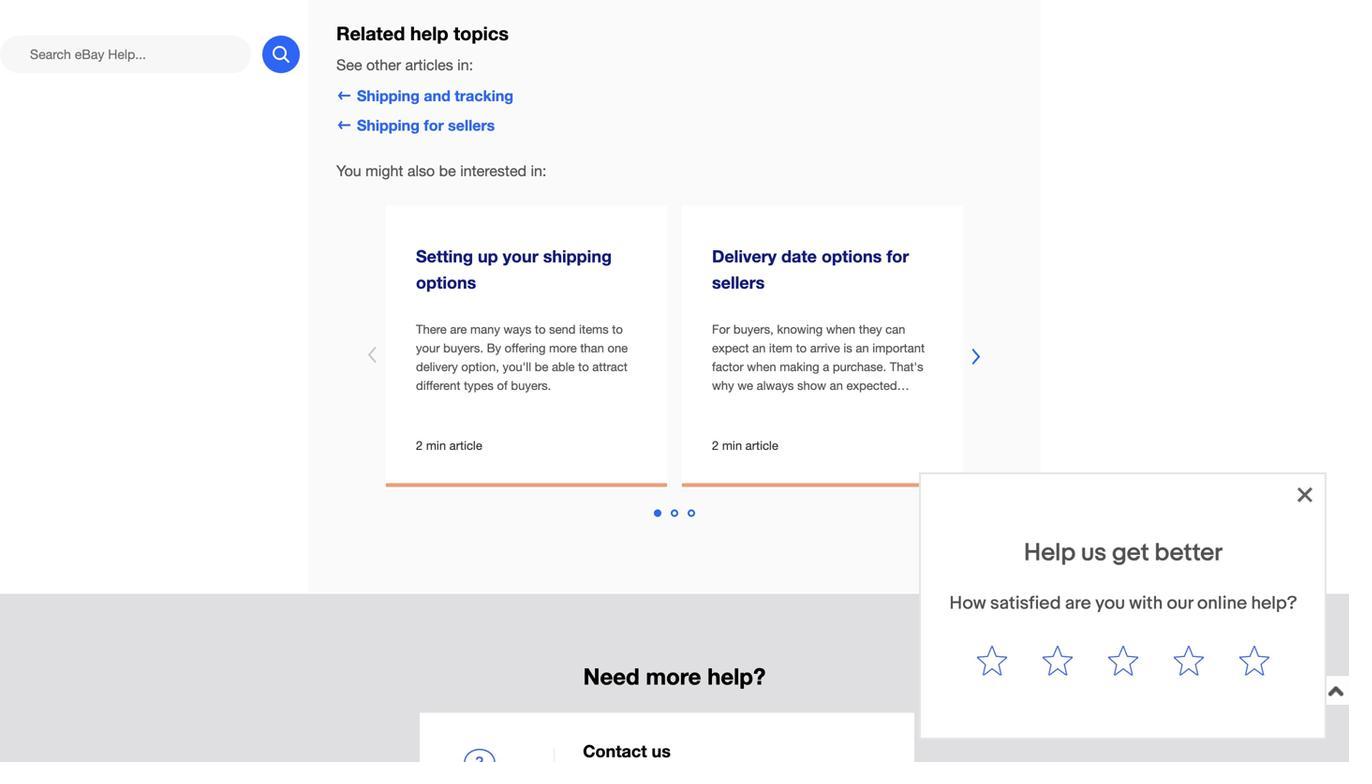 Task type: describe. For each thing, give the bounding box(es) containing it.
listings.
[[833, 397, 875, 412]]

offering
[[505, 341, 546, 355]]

0 horizontal spatial buyers.
[[443, 341, 484, 355]]

min for delivery date options for sellers
[[722, 438, 742, 453]]

item
[[769, 341, 793, 355]]

one
[[608, 341, 628, 355]]

we
[[738, 378, 754, 393]]

article for sellers
[[746, 438, 779, 453]]

sellers inside delivery date options for sellers
[[712, 272, 765, 293]]

Search eBay Help... text field
[[0, 36, 251, 73]]

for inside delivery date options for sellers
[[887, 246, 909, 266]]

expected
[[847, 378, 898, 393]]

on
[[785, 397, 799, 412]]

help
[[410, 22, 449, 44]]

expect
[[712, 341, 749, 355]]

1 vertical spatial buyers.
[[511, 378, 551, 393]]

you
[[336, 162, 361, 179]]

related
[[336, 22, 405, 44]]

might
[[366, 162, 403, 179]]

to inside for buyers, knowing when they can expect an item to arrive is an important factor when making a purchase. that's why we always show an expected delivery date on ebay listings.
[[796, 341, 807, 355]]

setting
[[416, 246, 473, 266]]

you might also be interested in:
[[336, 162, 547, 179]]

more inside 'there are many ways to send items to your buyers. by offering more than one delivery option, you'll be able to attract different types of buyers.'
[[549, 341, 577, 355]]

many
[[471, 322, 500, 337]]

your inside 'there are many ways to send items to your buyers. by offering more than one delivery option, you'll be able to attract different types of buyers.'
[[416, 341, 440, 355]]

a
[[823, 360, 830, 374]]

why
[[712, 378, 734, 393]]

up
[[478, 246, 498, 266]]

shipping for shipping for sellers
[[357, 116, 420, 134]]

arrive
[[811, 341, 841, 355]]

article for options
[[450, 438, 483, 453]]

able
[[552, 360, 575, 374]]

different
[[416, 378, 461, 393]]

shipping and tracking
[[357, 87, 514, 104]]

delivery inside for buyers, knowing when they can expect an item to arrive is an important factor when making a purchase. that's why we always show an expected delivery date on ebay listings.
[[712, 397, 754, 412]]

ebay
[[802, 397, 830, 412]]

to up one
[[612, 322, 623, 337]]

contact us
[[583, 741, 671, 761]]

shipping for sellers link
[[336, 116, 495, 134]]

see other articles in:
[[336, 56, 473, 73]]

factor
[[712, 360, 744, 374]]

0 horizontal spatial be
[[439, 162, 456, 179]]

your inside setting up your shipping options
[[503, 246, 539, 266]]

1 horizontal spatial an
[[830, 378, 843, 393]]

contact
[[583, 741, 647, 761]]

2 min article for sellers
[[712, 438, 779, 453]]

need more help?
[[584, 663, 766, 689]]

than
[[580, 341, 604, 355]]

also
[[408, 162, 435, 179]]

can
[[886, 322, 906, 337]]

is
[[844, 341, 853, 355]]

are
[[450, 322, 467, 337]]

you'll
[[503, 360, 531, 374]]

topics
[[454, 22, 509, 44]]

options inside setting up your shipping options
[[416, 272, 476, 293]]

for
[[712, 322, 730, 337]]

2 for delivery date options for sellers
[[712, 438, 719, 453]]

0 vertical spatial sellers
[[448, 116, 495, 134]]

delivery
[[712, 246, 777, 266]]

shipping for sellers
[[357, 116, 495, 134]]

items
[[579, 322, 609, 337]]

ways
[[504, 322, 532, 337]]



Task type: locate. For each thing, give the bounding box(es) containing it.
an right the show
[[830, 378, 843, 393]]

delivery inside 'there are many ways to send items to your buyers. by offering more than one delivery option, you'll be able to attract different types of buyers.'
[[416, 360, 458, 374]]

2 down why
[[712, 438, 719, 453]]

more up contact us button
[[646, 663, 702, 689]]

that's
[[890, 360, 924, 374]]

date down always
[[758, 397, 782, 412]]

in: right interested
[[531, 162, 547, 179]]

1 horizontal spatial options
[[822, 246, 882, 266]]

need
[[584, 663, 640, 689]]

more up able
[[549, 341, 577, 355]]

related help topics
[[336, 22, 509, 44]]

to right able
[[578, 360, 589, 374]]

0 vertical spatial be
[[439, 162, 456, 179]]

0 horizontal spatial article
[[450, 438, 483, 453]]

options
[[822, 246, 882, 266], [416, 272, 476, 293]]

0 vertical spatial delivery
[[416, 360, 458, 374]]

1 shipping from the top
[[357, 87, 420, 104]]

of
[[497, 378, 508, 393]]

be right the also
[[439, 162, 456, 179]]

setting up your shipping options
[[416, 246, 612, 293]]

2 article from the left
[[746, 438, 779, 453]]

tracking
[[455, 87, 514, 104]]

1 vertical spatial date
[[758, 397, 782, 412]]

1 vertical spatial when
[[747, 360, 777, 374]]

options inside delivery date options for sellers
[[822, 246, 882, 266]]

0 vertical spatial shipping
[[357, 87, 420, 104]]

date inside delivery date options for sellers
[[782, 246, 817, 266]]

date inside for buyers, knowing when they can expect an item to arrive is an important factor when making a purchase. that's why we always show an expected delivery date on ebay listings.
[[758, 397, 782, 412]]

for buyers, knowing when they can expect an item to arrive is an important factor when making a purchase. that's why we always show an expected delivery date on ebay listings.
[[712, 322, 925, 412]]

sellers
[[448, 116, 495, 134], [712, 272, 765, 293]]

1 horizontal spatial buyers.
[[511, 378, 551, 393]]

1 vertical spatial be
[[535, 360, 549, 374]]

an
[[753, 341, 766, 355], [856, 341, 869, 355], [830, 378, 843, 393]]

0 vertical spatial for
[[424, 116, 444, 134]]

attract
[[593, 360, 628, 374]]

0 vertical spatial when
[[827, 322, 856, 337]]

2
[[416, 438, 423, 453], [712, 438, 719, 453]]

1 horizontal spatial when
[[827, 322, 856, 337]]

contact us button
[[420, 713, 915, 762]]

an right is
[[856, 341, 869, 355]]

us
[[652, 741, 671, 761]]

1 horizontal spatial min
[[722, 438, 742, 453]]

0 horizontal spatial delivery
[[416, 360, 458, 374]]

2 for setting up your shipping options
[[416, 438, 423, 453]]

2 down different
[[416, 438, 423, 453]]

to
[[535, 322, 546, 337], [612, 322, 623, 337], [796, 341, 807, 355], [578, 360, 589, 374]]

date
[[782, 246, 817, 266], [758, 397, 782, 412]]

1 horizontal spatial 2 min article
[[712, 438, 779, 453]]

0 vertical spatial date
[[782, 246, 817, 266]]

in: down topics
[[458, 56, 473, 73]]

1 vertical spatial sellers
[[712, 272, 765, 293]]

articles
[[405, 56, 453, 73]]

and
[[424, 87, 451, 104]]

2 shipping from the top
[[357, 116, 420, 134]]

0 horizontal spatial sellers
[[448, 116, 495, 134]]

0 horizontal spatial in:
[[458, 56, 473, 73]]

0 horizontal spatial 2 min article
[[416, 438, 483, 453]]

delivery
[[416, 360, 458, 374], [712, 397, 754, 412]]

article down always
[[746, 438, 779, 453]]

0 horizontal spatial when
[[747, 360, 777, 374]]

shipping and tracking link
[[336, 87, 514, 104]]

1 horizontal spatial delivery
[[712, 397, 754, 412]]

to left send
[[535, 322, 546, 337]]

0 vertical spatial options
[[822, 246, 882, 266]]

interested
[[460, 162, 527, 179]]

2 min article down different
[[416, 438, 483, 453]]

1 2 from the left
[[416, 438, 423, 453]]

buyers. down are
[[443, 341, 484, 355]]

0 vertical spatial in:
[[458, 56, 473, 73]]

an down the buyers,
[[753, 341, 766, 355]]

1 horizontal spatial be
[[535, 360, 549, 374]]

1 article from the left
[[450, 438, 483, 453]]

1 min from the left
[[426, 438, 446, 453]]

shipping for shipping and tracking
[[357, 87, 420, 104]]

1 vertical spatial your
[[416, 341, 440, 355]]

buyers. down you'll
[[511, 378, 551, 393]]

sellers down tracking
[[448, 116, 495, 134]]

0 horizontal spatial 2
[[416, 438, 423, 453]]

by
[[487, 341, 501, 355]]

there are many ways to send items to your buyers. by offering more than one delivery option, you'll be able to attract different types of buyers.
[[416, 322, 628, 393]]

there
[[416, 322, 447, 337]]

your
[[503, 246, 539, 266], [416, 341, 440, 355]]

shipping down other
[[357, 87, 420, 104]]

1 vertical spatial more
[[646, 663, 702, 689]]

2 horizontal spatial an
[[856, 341, 869, 355]]

option,
[[462, 360, 499, 374]]

article
[[450, 438, 483, 453], [746, 438, 779, 453]]

delivery up different
[[416, 360, 458, 374]]

min down why
[[722, 438, 742, 453]]

for
[[424, 116, 444, 134], [887, 246, 909, 266]]

0 vertical spatial more
[[549, 341, 577, 355]]

0 horizontal spatial min
[[426, 438, 446, 453]]

0 vertical spatial buyers.
[[443, 341, 484, 355]]

0 horizontal spatial more
[[549, 341, 577, 355]]

send
[[549, 322, 576, 337]]

see
[[336, 56, 362, 73]]

when up is
[[827, 322, 856, 337]]

min for setting up your shipping options
[[426, 438, 446, 453]]

sellers down delivery
[[712, 272, 765, 293]]

min down different
[[426, 438, 446, 453]]

buyers,
[[734, 322, 774, 337]]

1 vertical spatial delivery
[[712, 397, 754, 412]]

2 2 min article from the left
[[712, 438, 779, 453]]

date right delivery
[[782, 246, 817, 266]]

for up can
[[887, 246, 909, 266]]

1 2 min article from the left
[[416, 438, 483, 453]]

shipping
[[357, 87, 420, 104], [357, 116, 420, 134]]

options up they
[[822, 246, 882, 266]]

more
[[549, 341, 577, 355], [646, 663, 702, 689]]

0 horizontal spatial an
[[753, 341, 766, 355]]

purchase.
[[833, 360, 887, 374]]

1 vertical spatial in:
[[531, 162, 547, 179]]

to down knowing
[[796, 341, 807, 355]]

when
[[827, 322, 856, 337], [747, 360, 777, 374]]

knowing
[[777, 322, 823, 337]]

2 min article
[[416, 438, 483, 453], [712, 438, 779, 453]]

your down there
[[416, 341, 440, 355]]

0 horizontal spatial options
[[416, 272, 476, 293]]

your right up
[[503, 246, 539, 266]]

shipping up the might
[[357, 116, 420, 134]]

in:
[[458, 56, 473, 73], [531, 162, 547, 179]]

delivery date options for sellers
[[712, 246, 909, 293]]

types
[[464, 378, 494, 393]]

0 horizontal spatial your
[[416, 341, 440, 355]]

2 min article down we
[[712, 438, 779, 453]]

1 horizontal spatial 2
[[712, 438, 719, 453]]

making
[[780, 360, 820, 374]]

1 horizontal spatial your
[[503, 246, 539, 266]]

min
[[426, 438, 446, 453], [722, 438, 742, 453]]

shipping
[[543, 246, 612, 266]]

be
[[439, 162, 456, 179], [535, 360, 549, 374]]

1 vertical spatial shipping
[[357, 116, 420, 134]]

buyers.
[[443, 341, 484, 355], [511, 378, 551, 393]]

show
[[798, 378, 827, 393]]

be left able
[[535, 360, 549, 374]]

1 horizontal spatial in:
[[531, 162, 547, 179]]

be inside 'there are many ways to send items to your buyers. by offering more than one delivery option, you'll be able to attract different types of buyers.'
[[535, 360, 549, 374]]

0 vertical spatial your
[[503, 246, 539, 266]]

for down the shipping and tracking
[[424, 116, 444, 134]]

2 2 from the left
[[712, 438, 719, 453]]

1 horizontal spatial more
[[646, 663, 702, 689]]

when up always
[[747, 360, 777, 374]]

2 min article for options
[[416, 438, 483, 453]]

important
[[873, 341, 925, 355]]

1 vertical spatial for
[[887, 246, 909, 266]]

2 min from the left
[[722, 438, 742, 453]]

help?
[[708, 663, 766, 689]]

0 horizontal spatial for
[[424, 116, 444, 134]]

delivery down why
[[712, 397, 754, 412]]

they
[[859, 322, 882, 337]]

1 horizontal spatial sellers
[[712, 272, 765, 293]]

other
[[366, 56, 401, 73]]

1 horizontal spatial article
[[746, 438, 779, 453]]

1 vertical spatial options
[[416, 272, 476, 293]]

article down types
[[450, 438, 483, 453]]

options down setting
[[416, 272, 476, 293]]

always
[[757, 378, 794, 393]]

1 horizontal spatial for
[[887, 246, 909, 266]]



Task type: vqa. For each thing, say whether or not it's contained in the screenshot.
second Shipping from the bottom
yes



